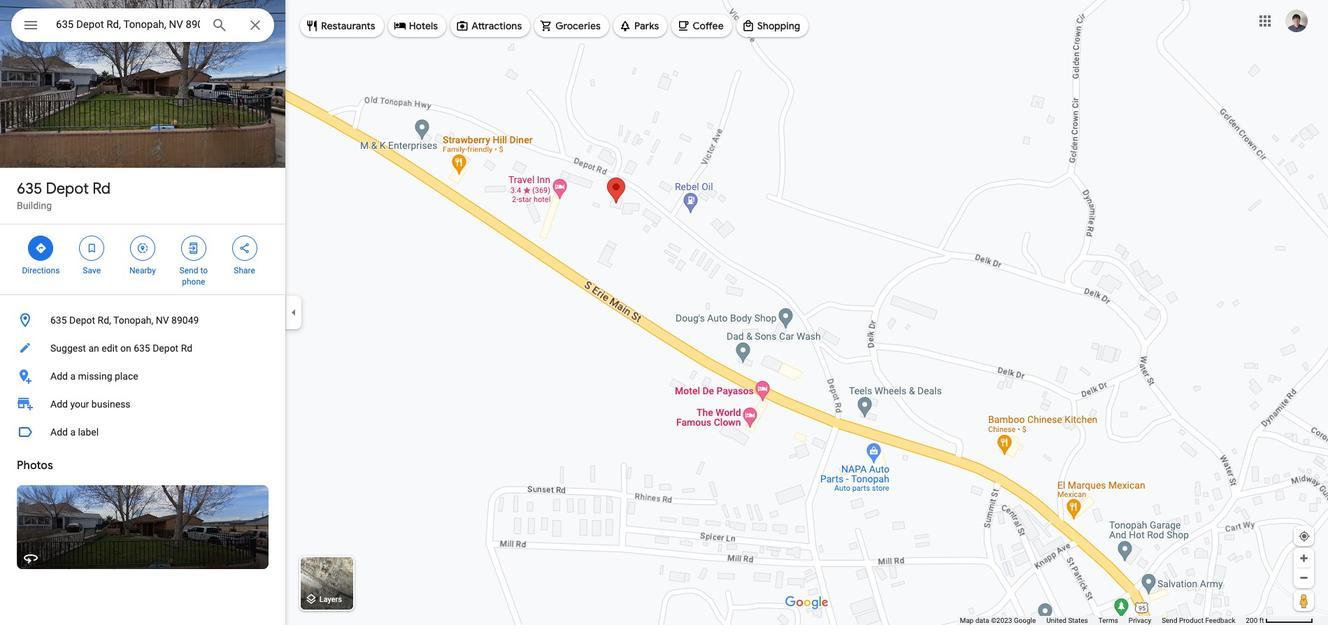 Task type: describe. For each thing, give the bounding box(es) containing it.
rd,
[[98, 315, 111, 326]]

200
[[1247, 617, 1259, 625]]

directions
[[22, 266, 60, 276]]

add for add a label
[[50, 427, 68, 438]]

add a label button
[[0, 418, 286, 446]]

business
[[92, 399, 131, 410]]


[[22, 15, 39, 35]]

depot for rd
[[46, 179, 89, 199]]

 search field
[[11, 8, 274, 45]]

label
[[78, 427, 99, 438]]

200 ft button
[[1247, 617, 1314, 625]]

add a label
[[50, 427, 99, 438]]

groceries button
[[535, 9, 610, 43]]

 button
[[11, 8, 50, 45]]

send for send product feedback
[[1163, 617, 1178, 625]]

parks
[[635, 20, 660, 32]]

restaurants button
[[300, 9, 384, 43]]


[[86, 241, 98, 256]]

layers
[[320, 596, 342, 605]]

a for missing
[[70, 371, 76, 382]]

635 depot rd, tonopah, nv 89049
[[50, 315, 199, 326]]

product
[[1180, 617, 1204, 625]]

shopping
[[758, 20, 801, 32]]

635 for rd,
[[50, 315, 67, 326]]

635 depot rd main content
[[0, 0, 286, 626]]

nearby
[[130, 266, 156, 276]]

nv
[[156, 315, 169, 326]]

united states
[[1047, 617, 1089, 625]]

share
[[234, 266, 255, 276]]

suggest an edit on 635 depot rd button
[[0, 335, 286, 363]]

rd inside 635 depot rd building
[[92, 179, 111, 199]]

an
[[88, 343, 99, 354]]

shopping button
[[737, 9, 809, 43]]

2 vertical spatial depot
[[153, 343, 179, 354]]

google
[[1015, 617, 1037, 625]]

hotels
[[409, 20, 438, 32]]

suggest
[[50, 343, 86, 354]]

groceries
[[556, 20, 601, 32]]

send product feedback button
[[1163, 617, 1236, 626]]

states
[[1069, 617, 1089, 625]]

united
[[1047, 617, 1067, 625]]

send to phone
[[180, 266, 208, 287]]

restaurants
[[321, 20, 376, 32]]

send product feedback
[[1163, 617, 1236, 625]]

tonopah,
[[113, 315, 153, 326]]

building
[[17, 200, 52, 211]]

attractions
[[472, 20, 522, 32]]

add your business
[[50, 399, 131, 410]]

terms button
[[1099, 617, 1119, 626]]

add for add a missing place
[[50, 371, 68, 382]]


[[35, 241, 47, 256]]



Task type: locate. For each thing, give the bounding box(es) containing it.
send inside send to phone
[[180, 266, 198, 276]]

635 Depot Rd, Tonopah, NV 89049 field
[[11, 8, 274, 42]]

0 vertical spatial a
[[70, 371, 76, 382]]

feedback
[[1206, 617, 1236, 625]]

photos
[[17, 459, 53, 473]]

privacy
[[1129, 617, 1152, 625]]

0 horizontal spatial send
[[180, 266, 198, 276]]

0 vertical spatial 635
[[17, 179, 42, 199]]

depot down nv
[[153, 343, 179, 354]]

add a missing place button
[[0, 363, 286, 391]]

None field
[[56, 16, 200, 33]]

1 vertical spatial rd
[[181, 343, 193, 354]]

0 horizontal spatial rd
[[92, 179, 111, 199]]

1 vertical spatial add
[[50, 399, 68, 410]]

to
[[200, 266, 208, 276]]

3 add from the top
[[50, 427, 68, 438]]

635 up suggest
[[50, 315, 67, 326]]

edit
[[102, 343, 118, 354]]

send up phone
[[180, 266, 198, 276]]

depot for rd,
[[69, 315, 95, 326]]

map
[[960, 617, 974, 625]]

2 add from the top
[[50, 399, 68, 410]]

add left your
[[50, 399, 68, 410]]

1 vertical spatial 635
[[50, 315, 67, 326]]

0 vertical spatial send
[[180, 266, 198, 276]]

rd
[[92, 179, 111, 199], [181, 343, 193, 354]]

send inside button
[[1163, 617, 1178, 625]]

add inside button
[[50, 371, 68, 382]]


[[136, 241, 149, 256]]

rd up  on the top left of page
[[92, 179, 111, 199]]

rd inside button
[[181, 343, 193, 354]]

place
[[115, 371, 138, 382]]

privacy button
[[1129, 617, 1152, 626]]

data
[[976, 617, 990, 625]]

a
[[70, 371, 76, 382], [70, 427, 76, 438]]

0 vertical spatial rd
[[92, 179, 111, 199]]

depot left rd,
[[69, 315, 95, 326]]

zoom in image
[[1300, 554, 1310, 564]]

footer
[[960, 617, 1247, 626]]

2 vertical spatial add
[[50, 427, 68, 438]]

footer inside google maps element
[[960, 617, 1247, 626]]


[[238, 241, 251, 256]]

a left label
[[70, 427, 76, 438]]

add
[[50, 371, 68, 382], [50, 399, 68, 410], [50, 427, 68, 438]]

attractions button
[[451, 9, 531, 43]]

phone
[[182, 277, 205, 287]]

635 inside 635 depot rd building
[[17, 179, 42, 199]]

show your location image
[[1299, 530, 1311, 543]]

google account: nolan park  
(nolan.park@adept.ai) image
[[1286, 10, 1309, 32]]

1 horizontal spatial rd
[[181, 343, 193, 354]]

2 vertical spatial 635
[[134, 343, 150, 354]]

on
[[120, 343, 131, 354]]


[[187, 241, 200, 256]]

missing
[[78, 371, 112, 382]]

635 for rd
[[17, 179, 42, 199]]

635
[[17, 179, 42, 199], [50, 315, 67, 326], [134, 343, 150, 354]]

1 vertical spatial depot
[[69, 315, 95, 326]]

show street view coverage image
[[1295, 591, 1315, 612]]

save
[[83, 266, 101, 276]]

google maps element
[[0, 0, 1329, 626]]

635 depot rd building
[[17, 179, 111, 211]]

send
[[180, 266, 198, 276], [1163, 617, 1178, 625]]

terms
[[1099, 617, 1119, 625]]

1 a from the top
[[70, 371, 76, 382]]

1 horizontal spatial send
[[1163, 617, 1178, 625]]

depot up the building
[[46, 179, 89, 199]]

0 vertical spatial depot
[[46, 179, 89, 199]]

add inside 'button'
[[50, 427, 68, 438]]

a inside 'button'
[[70, 427, 76, 438]]

1 vertical spatial send
[[1163, 617, 1178, 625]]

send left "product"
[[1163, 617, 1178, 625]]

depot inside 635 depot rd building
[[46, 179, 89, 199]]

collapse side panel image
[[286, 305, 302, 321]]

map data ©2023 google
[[960, 617, 1037, 625]]

635 right on
[[134, 343, 150, 354]]

add your business link
[[0, 391, 286, 418]]

2 horizontal spatial 635
[[134, 343, 150, 354]]

suggest an edit on 635 depot rd
[[50, 343, 193, 354]]

footer containing map data ©2023 google
[[960, 617, 1247, 626]]

ft
[[1260, 617, 1265, 625]]

parks button
[[614, 9, 668, 43]]

depot
[[46, 179, 89, 199], [69, 315, 95, 326], [153, 343, 179, 354]]

hotels button
[[388, 9, 447, 43]]

89049
[[172, 315, 199, 326]]

0 horizontal spatial 635
[[17, 179, 42, 199]]

add a missing place
[[50, 371, 138, 382]]

actions for 635 depot rd region
[[0, 225, 286, 295]]

2 a from the top
[[70, 427, 76, 438]]

add inside "link"
[[50, 399, 68, 410]]

0 vertical spatial add
[[50, 371, 68, 382]]

635 up the building
[[17, 179, 42, 199]]

send for send to phone
[[180, 266, 198, 276]]

united states button
[[1047, 617, 1089, 626]]

your
[[70, 399, 89, 410]]

add for add your business
[[50, 399, 68, 410]]

add left label
[[50, 427, 68, 438]]

635 depot rd, tonopah, nv 89049 button
[[0, 307, 286, 335]]

coffee
[[693, 20, 724, 32]]

a for label
[[70, 427, 76, 438]]

none field inside 635 depot rd, tonopah, nv 89049 field
[[56, 16, 200, 33]]

rd down 89049
[[181, 343, 193, 354]]

1 vertical spatial a
[[70, 427, 76, 438]]

zoom out image
[[1300, 573, 1310, 584]]

add down suggest
[[50, 371, 68, 382]]

1 horizontal spatial 635
[[50, 315, 67, 326]]

a inside button
[[70, 371, 76, 382]]

coffee button
[[672, 9, 733, 43]]

200 ft
[[1247, 617, 1265, 625]]

©2023
[[992, 617, 1013, 625]]

a left missing
[[70, 371, 76, 382]]

1 add from the top
[[50, 371, 68, 382]]



Task type: vqa. For each thing, say whether or not it's contained in the screenshot.
Pharmacies
no



